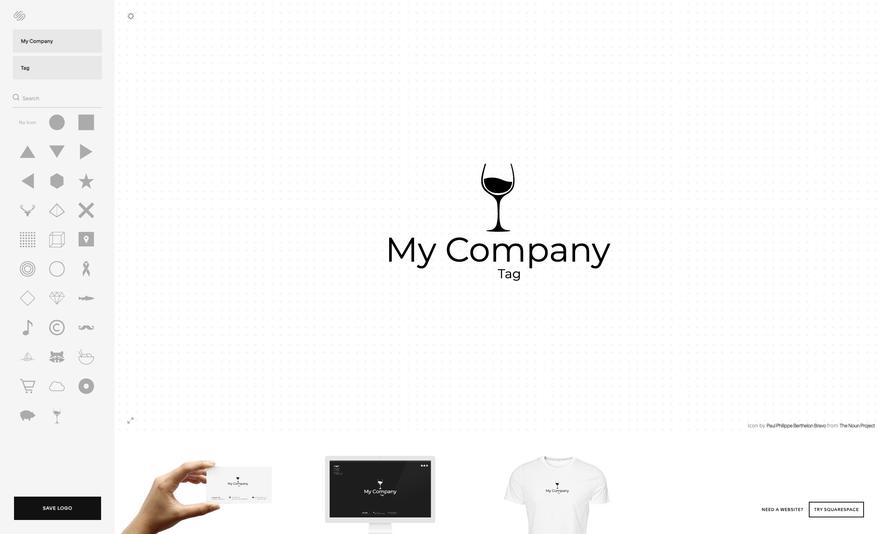 Task type: describe. For each thing, give the bounding box(es) containing it.
try squarespace link
[[810, 502, 865, 518]]

search link
[[13, 92, 39, 103]]

try
[[815, 507, 823, 513]]

bravo
[[815, 423, 826, 429]]

save logo
[[43, 505, 72, 511]]

paul philippe berthelon bravo link
[[767, 423, 826, 429]]

icon by paul philippe berthelon bravo from the noun project
[[748, 423, 875, 429]]

Tagline text field
[[13, 56, 102, 80]]

1 vertical spatial icon
[[748, 423, 759, 429]]

berthelon
[[794, 423, 814, 429]]

logo
[[57, 505, 72, 511]]

need
[[762, 507, 775, 513]]

by
[[760, 423, 766, 429]]

squarespace
[[825, 507, 860, 513]]

the
[[840, 423, 848, 429]]

from
[[828, 423, 839, 429]]

website?
[[781, 507, 804, 513]]

Name text field
[[13, 29, 102, 53]]

a
[[776, 507, 780, 513]]

try squarespace
[[815, 507, 860, 513]]



Task type: vqa. For each thing, say whether or not it's contained in the screenshot.
from
yes



Task type: locate. For each thing, give the bounding box(es) containing it.
0 horizontal spatial icon
[[26, 119, 36, 125]]

project
[[861, 423, 875, 429]]

philippe
[[777, 423, 793, 429]]

noun
[[849, 423, 860, 429]]

icon right no
[[26, 119, 36, 125]]

save logo button
[[14, 497, 101, 522]]

0 vertical spatial icon
[[26, 119, 36, 125]]

icon
[[26, 119, 36, 125], [748, 423, 759, 429]]

1 horizontal spatial icon
[[748, 423, 759, 429]]

no icon
[[19, 119, 36, 125]]

the noun project link
[[840, 423, 875, 429]]

start over image
[[11, 8, 28, 23]]

search
[[23, 95, 39, 102]]

paul
[[767, 423, 776, 429]]

save
[[43, 505, 56, 511]]

icon left by
[[748, 423, 759, 429]]

no
[[19, 119, 25, 125]]

need a website?
[[762, 507, 805, 513]]



